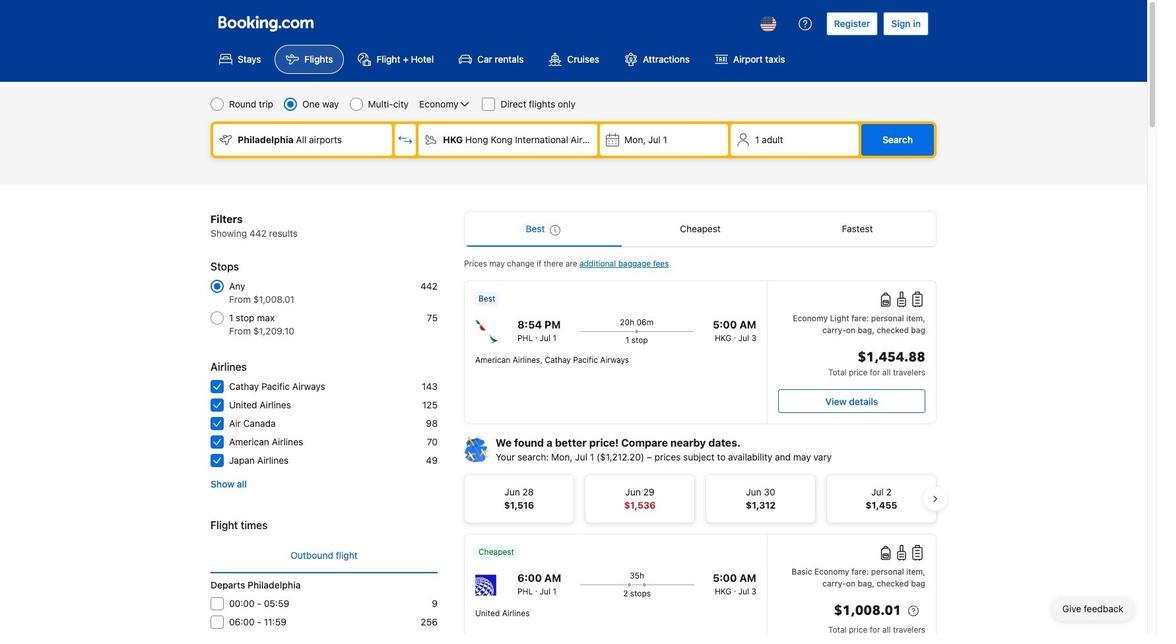 Task type: vqa. For each thing, say whether or not it's contained in the screenshot.
Best image
yes



Task type: locate. For each thing, give the bounding box(es) containing it.
flights homepage image
[[219, 16, 314, 32]]

tab list
[[465, 212, 937, 248]]

$1,008.01 region
[[779, 601, 926, 625]]

best image
[[551, 225, 561, 236], [551, 225, 561, 236]]

alternative dates with prices region
[[454, 470, 948, 529]]



